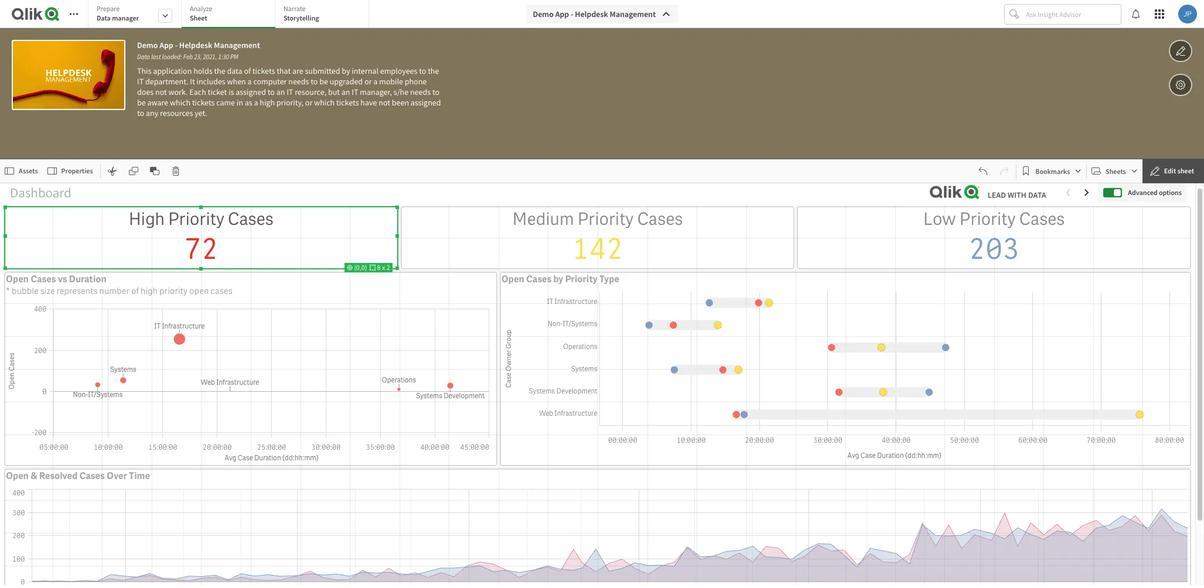 Task type: vqa. For each thing, say whether or not it's contained in the screenshot.
1:30
yes



Task type: locate. For each thing, give the bounding box(es) containing it.
1 vertical spatial by
[[553, 273, 563, 285]]

0 vertical spatial high
[[260, 97, 275, 108]]

data down the prepare
[[97, 13, 111, 22]]

to right the are
[[311, 76, 318, 87]]

number
[[99, 285, 129, 297]]

or
[[364, 76, 372, 87], [305, 97, 313, 108]]

or up have
[[364, 76, 372, 87]]

next sheet: performance image
[[1083, 188, 1092, 197]]

priority
[[159, 285, 188, 297]]

0 horizontal spatial -
[[175, 40, 178, 50]]

data left last
[[137, 53, 150, 61]]

0 vertical spatial of
[[244, 66, 251, 76]]

advanced options
[[1128, 188, 1182, 197]]

app
[[555, 9, 569, 19], [159, 40, 173, 50]]

1 vertical spatial of
[[131, 285, 139, 297]]

which
[[170, 97, 190, 108], [314, 97, 335, 108]]

priority inside low priority cases 203
[[960, 207, 1016, 230]]

a left mobile
[[373, 76, 378, 87]]

1 horizontal spatial be
[[319, 76, 328, 87]]

the down the 1:30
[[214, 66, 225, 76]]

an right but
[[342, 87, 350, 97]]

aware
[[147, 97, 168, 108]]

tickets left the that
[[252, 66, 275, 76]]

demo inside demo app - helpdesk management data last loaded: feb 23, 2021, 1:30 pm this application holds the data of tickets that are submitted by internal employees to the it department. it includes when a computer needs to be upgraded or a mobile phone does not work. each ticket is assigned to an it resource, but an it manager, s/he needs to be aware which tickets came in as a high priority, or which tickets have not been assigned to any resources yet.
[[137, 40, 158, 50]]

helpdesk for demo app - helpdesk management data last loaded: feb 23, 2021, 1:30 pm this application holds the data of tickets that are submitted by internal employees to the it department. it includes when a computer needs to be upgraded or a mobile phone does not work. each ticket is assigned to an it resource, but an it manager, s/he needs to be aware which tickets came in as a high priority, or which tickets have not been assigned to any resources yet.
[[179, 40, 212, 50]]

tab list
[[88, 0, 373, 29]]

helpdesk inside demo app - helpdesk management data last loaded: feb 23, 2021, 1:30 pm this application holds the data of tickets that are submitted by internal employees to the it department. it includes when a computer needs to be upgraded or a mobile phone does not work. each ticket is assigned to an it resource, but an it manager, s/he needs to be aware which tickets came in as a high priority, or which tickets have not been assigned to any resources yet.
[[179, 40, 212, 50]]

1 vertical spatial data
[[137, 53, 150, 61]]

0 horizontal spatial or
[[305, 97, 313, 108]]

1 horizontal spatial data
[[137, 53, 150, 61]]

assigned right "is"
[[236, 87, 266, 97]]

edit
[[1164, 166, 1176, 175]]

low
[[923, 207, 956, 230]]

priority inside high priority cases 72
[[168, 207, 224, 230]]

not right have
[[379, 97, 390, 108]]

priority for 72
[[168, 207, 224, 230]]

resource,
[[295, 87, 326, 97]]

data
[[97, 13, 111, 22], [137, 53, 150, 61]]

1 horizontal spatial helpdesk
[[575, 9, 608, 19]]

priority inside the medium priority cases 142
[[578, 207, 634, 230]]

tickets left came
[[192, 97, 215, 108]]

data inside prepare data manager
[[97, 13, 111, 22]]

0 horizontal spatial an
[[276, 87, 285, 97]]

high
[[260, 97, 275, 108], [141, 285, 158, 297]]

prepare
[[97, 4, 120, 13]]

an
[[276, 87, 285, 97], [342, 87, 350, 97]]

the right phone
[[428, 66, 439, 76]]

0 vertical spatial demo
[[533, 9, 554, 19]]

priority,
[[276, 97, 304, 108]]

0 vertical spatial app
[[555, 9, 569, 19]]

0 horizontal spatial by
[[342, 66, 350, 76]]

1 horizontal spatial or
[[364, 76, 372, 87]]

medium
[[512, 207, 574, 230]]

priority for 142
[[578, 207, 634, 230]]

it left resource,
[[287, 87, 293, 97]]

management inside demo app - helpdesk management data last loaded: feb 23, 2021, 1:30 pm this application holds the data of tickets that are submitted by internal employees to the it department. it includes when a computer needs to be upgraded or a mobile phone does not work. each ticket is assigned to an it resource, but an it manager, s/he needs to be aware which tickets came in as a high priority, or which tickets have not been assigned to any resources yet.
[[214, 40, 260, 50]]

0 vertical spatial or
[[364, 76, 372, 87]]

properties
[[61, 166, 93, 175]]

a right 'as'
[[254, 97, 258, 108]]

1 horizontal spatial by
[[553, 273, 563, 285]]

medium priority cases 142
[[512, 207, 683, 268]]

1:30
[[218, 53, 229, 61]]

by left type
[[553, 273, 563, 285]]

-
[[571, 9, 573, 19], [175, 40, 178, 50]]

any
[[146, 108, 158, 118]]

an down the that
[[276, 87, 285, 97]]

be left any
[[137, 97, 146, 108]]

open for open cases by priority type
[[501, 273, 524, 285]]

james peterson image
[[1178, 5, 1197, 23]]

high
[[129, 207, 165, 230]]

0 horizontal spatial the
[[214, 66, 225, 76]]

which down upgraded
[[314, 97, 335, 108]]

in
[[237, 97, 243, 108]]

this
[[137, 66, 151, 76]]

1 vertical spatial app
[[159, 40, 173, 50]]

high right 'as'
[[260, 97, 275, 108]]

it left the department.
[[137, 76, 144, 87]]

needs
[[288, 76, 309, 87], [410, 87, 431, 97]]

it left have
[[352, 87, 358, 97]]

2 the from the left
[[428, 66, 439, 76]]

resolved
[[39, 470, 77, 482]]

application containing 72
[[0, 0, 1204, 585]]

tickets down upgraded
[[336, 97, 359, 108]]

0 horizontal spatial demo
[[137, 40, 158, 50]]

cases inside low priority cases 203
[[1019, 207, 1065, 230]]

0 horizontal spatial be
[[137, 97, 146, 108]]

the
[[214, 66, 225, 76], [428, 66, 439, 76]]

1 horizontal spatial high
[[260, 97, 275, 108]]

is
[[229, 87, 234, 97]]

assigned down phone
[[411, 97, 441, 108]]

1 vertical spatial high
[[141, 285, 158, 297]]

phone
[[405, 76, 427, 87]]

assigned
[[236, 87, 266, 97], [411, 97, 441, 108]]

last
[[151, 53, 161, 61]]

0 horizontal spatial data
[[97, 13, 111, 22]]

assets button
[[2, 162, 43, 180]]

app inside demo app - helpdesk management data last loaded: feb 23, 2021, 1:30 pm this application holds the data of tickets that are submitted by internal employees to the it department. it includes when a computer needs to be upgraded or a mobile phone does not work. each ticket is assigned to an it resource, but an it manager, s/he needs to be aware which tickets came in as a high priority, or which tickets have not been assigned to any resources yet.
[[159, 40, 173, 50]]

helpdesk
[[575, 9, 608, 19], [179, 40, 212, 50]]

helpdesk inside button
[[575, 9, 608, 19]]

came
[[216, 97, 235, 108]]

0 vertical spatial be
[[319, 76, 328, 87]]

open & resolved cases over time
[[6, 470, 150, 482]]

1 horizontal spatial which
[[314, 97, 335, 108]]

edit sheet button
[[1143, 159, 1204, 183]]

analyze sheet
[[190, 4, 212, 22]]

1 horizontal spatial app
[[555, 9, 569, 19]]

resources
[[160, 108, 193, 118]]

cases inside open cases vs duration * bubble size represents number of high priority open cases
[[31, 273, 56, 285]]

0 vertical spatial data
[[97, 13, 111, 22]]

&
[[31, 470, 37, 482]]

of right data at the left top of page
[[244, 66, 251, 76]]

it
[[190, 76, 195, 87]]

which right aware
[[170, 97, 190, 108]]

size
[[40, 285, 55, 297]]

0 vertical spatial helpdesk
[[575, 9, 608, 19]]

1 horizontal spatial the
[[428, 66, 439, 76]]

open
[[189, 285, 209, 297]]

demo inside button
[[533, 9, 554, 19]]

options
[[1159, 188, 1182, 197]]

not right does at the top
[[155, 87, 167, 97]]

of right number
[[131, 285, 139, 297]]

1 horizontal spatial demo
[[533, 9, 554, 19]]

tab list containing prepare
[[88, 0, 373, 29]]

computer
[[253, 76, 287, 87]]

when
[[227, 76, 246, 87]]

management inside button
[[610, 9, 656, 19]]

not
[[155, 87, 167, 97], [379, 97, 390, 108]]

2 horizontal spatial tickets
[[336, 97, 359, 108]]

1 the from the left
[[214, 66, 225, 76]]

0 horizontal spatial management
[[214, 40, 260, 50]]

undo image
[[979, 166, 988, 176]]

1 horizontal spatial of
[[244, 66, 251, 76]]

manager,
[[360, 87, 392, 97]]

- inside demo app - helpdesk management data last loaded: feb 23, 2021, 1:30 pm this application holds the data of tickets that are submitted by internal employees to the it department. it includes when a computer needs to be upgraded or a mobile phone does not work. each ticket is assigned to an it resource, but an it manager, s/he needs to be aware which tickets came in as a high priority, or which tickets have not been assigned to any resources yet.
[[175, 40, 178, 50]]

assets
[[19, 166, 38, 175]]

to left priority,
[[268, 87, 275, 97]]

application
[[0, 0, 1204, 585]]

1 an from the left
[[276, 87, 285, 97]]

1 vertical spatial demo
[[137, 40, 158, 50]]

a
[[248, 76, 252, 87], [373, 76, 378, 87], [254, 97, 258, 108]]

to left any
[[137, 108, 144, 118]]

0 horizontal spatial app
[[159, 40, 173, 50]]

0 vertical spatial -
[[571, 9, 573, 19]]

needs right s/he
[[410, 87, 431, 97]]

app inside demo app - helpdesk management button
[[555, 9, 569, 19]]

0 horizontal spatial which
[[170, 97, 190, 108]]

1 vertical spatial helpdesk
[[179, 40, 212, 50]]

0 vertical spatial by
[[342, 66, 350, 76]]

are
[[292, 66, 303, 76]]

0 horizontal spatial helpdesk
[[179, 40, 212, 50]]

manager
[[112, 13, 139, 22]]

upgraded
[[330, 76, 363, 87]]

or right priority,
[[305, 97, 313, 108]]

tickets
[[252, 66, 275, 76], [192, 97, 215, 108], [336, 97, 359, 108]]

1 horizontal spatial an
[[342, 87, 350, 97]]

1 vertical spatial management
[[214, 40, 260, 50]]

application
[[153, 66, 192, 76]]

high inside open cases vs duration * bubble size represents number of high priority open cases
[[141, 285, 158, 297]]

loaded:
[[162, 53, 182, 61]]

s/he
[[394, 87, 409, 97]]

1 horizontal spatial a
[[254, 97, 258, 108]]

0 horizontal spatial of
[[131, 285, 139, 297]]

internal
[[352, 66, 379, 76]]

- inside button
[[571, 9, 573, 19]]

1 vertical spatial -
[[175, 40, 178, 50]]

0 horizontal spatial needs
[[288, 76, 309, 87]]

demo for demo app - helpdesk management
[[533, 9, 554, 19]]

x
[[382, 263, 385, 272]]

a right when
[[248, 76, 252, 87]]

0 vertical spatial management
[[610, 9, 656, 19]]

0 horizontal spatial it
[[137, 76, 144, 87]]

needs up priority,
[[288, 76, 309, 87]]

management
[[610, 9, 656, 19], [214, 40, 260, 50]]

open inside open cases vs duration * bubble size represents number of high priority open cases
[[6, 273, 29, 285]]

be left but
[[319, 76, 328, 87]]

edit image
[[1175, 44, 1186, 58]]

of inside open cases vs duration * bubble size represents number of high priority open cases
[[131, 285, 139, 297]]

cases inside high priority cases 72
[[228, 207, 274, 230]]

by left internal
[[342, 66, 350, 76]]

app options image
[[1175, 78, 1186, 92]]

high left priority
[[141, 285, 158, 297]]

to
[[419, 66, 426, 76], [311, 76, 318, 87], [268, 87, 275, 97], [432, 87, 440, 97], [137, 108, 144, 118]]

1 horizontal spatial not
[[379, 97, 390, 108]]

demo app - helpdesk management
[[533, 9, 656, 19]]

toolbar
[[0, 0, 1204, 159]]

0 horizontal spatial a
[[248, 76, 252, 87]]

1 horizontal spatial -
[[571, 9, 573, 19]]

0 horizontal spatial high
[[141, 285, 158, 297]]

1 horizontal spatial management
[[610, 9, 656, 19]]

app for demo app - helpdesk management data last loaded: feb 23, 2021, 1:30 pm this application holds the data of tickets that are submitted by internal employees to the it department. it includes when a computer needs to be upgraded or a mobile phone does not work. each ticket is assigned to an it resource, but an it manager, s/he needs to be aware which tickets came in as a high priority, or which tickets have not been assigned to any resources yet.
[[159, 40, 173, 50]]

1 vertical spatial be
[[137, 97, 146, 108]]

by
[[342, 66, 350, 76], [553, 273, 563, 285]]

priority
[[168, 207, 224, 230], [578, 207, 634, 230], [960, 207, 1016, 230], [565, 273, 598, 285]]



Task type: describe. For each thing, give the bounding box(es) containing it.
that
[[277, 66, 291, 76]]

management for demo app - helpdesk management
[[610, 9, 656, 19]]

time
[[129, 470, 150, 482]]

prepare data manager
[[97, 4, 139, 22]]

properties button
[[45, 162, 98, 180]]

holds
[[193, 66, 212, 76]]

work.
[[168, 87, 188, 97]]

- for demo app - helpdesk management data last loaded: feb 23, 2021, 1:30 pm this application holds the data of tickets that are submitted by internal employees to the it department. it includes when a computer needs to be upgraded or a mobile phone does not work. each ticket is assigned to an it resource, but an it manager, s/he needs to be aware which tickets came in as a high priority, or which tickets have not been assigned to any resources yet.
[[175, 40, 178, 50]]

142
[[572, 230, 623, 268]]

been
[[392, 97, 409, 108]]

203
[[968, 230, 1020, 268]]

low priority cases 203
[[923, 207, 1065, 268]]

advanced
[[1128, 188, 1158, 197]]

2 an from the left
[[342, 87, 350, 97]]

helpdesk for demo app - helpdesk management
[[575, 9, 608, 19]]

paste image
[[150, 166, 159, 176]]

2 horizontal spatial it
[[352, 87, 358, 97]]

to right "employees"
[[419, 66, 426, 76]]

0 horizontal spatial assigned
[[236, 87, 266, 97]]

by inside demo app - helpdesk management data last loaded: feb 23, 2021, 1:30 pm this application holds the data of tickets that are submitted by internal employees to the it department. it includes when a computer needs to be upgraded or a mobile phone does not work. each ticket is assigned to an it resource, but an it manager, s/he needs to be aware which tickets came in as a high priority, or which tickets have not been assigned to any resources yet.
[[342, 66, 350, 76]]

high priority cases 72
[[129, 207, 274, 268]]

narrate storytelling
[[284, 4, 319, 22]]

open for open cases vs duration * bubble size represents number of high priority open cases
[[6, 273, 29, 285]]

demo app - helpdesk management data last loaded: feb 23, 2021, 1:30 pm this application holds the data of tickets that are submitted by internal employees to the it department. it includes when a computer needs to be upgraded or a mobile phone does not work. each ticket is assigned to an it resource, but an it manager, s/he needs to be aware which tickets came in as a high priority, or which tickets have not been assigned to any resources yet.
[[137, 40, 443, 118]]

- for demo app - helpdesk management
[[571, 9, 573, 19]]

submitted
[[305, 66, 340, 76]]

1 horizontal spatial assigned
[[411, 97, 441, 108]]

sheet
[[190, 13, 207, 22]]

mobile
[[379, 76, 403, 87]]

cut image
[[108, 166, 117, 176]]

1 horizontal spatial tickets
[[252, 66, 275, 76]]

analyze
[[190, 4, 212, 13]]

0 horizontal spatial not
[[155, 87, 167, 97]]

*
[[6, 285, 10, 297]]

8
[[377, 263, 381, 272]]

sheet
[[1178, 166, 1194, 175]]

open cases by priority type
[[501, 273, 619, 285]]

type
[[599, 273, 619, 285]]

Ask Insight Advisor text field
[[1024, 5, 1121, 23]]

2 which from the left
[[314, 97, 335, 108]]

narrate
[[284, 4, 306, 13]]

data inside demo app - helpdesk management data last loaded: feb 23, 2021, 1:30 pm this application holds the data of tickets that are submitted by internal employees to the it department. it includes when a computer needs to be upgraded or a mobile phone does not work. each ticket is assigned to an it resource, but an it manager, s/he needs to be aware which tickets came in as a high priority, or which tickets have not been assigned to any resources yet.
[[137, 53, 150, 61]]

does
[[137, 87, 154, 97]]

2
[[387, 263, 390, 272]]

bubble
[[12, 285, 38, 297]]

cases inside the medium priority cases 142
[[637, 207, 683, 230]]

1 horizontal spatial needs
[[410, 87, 431, 97]]

sheets button
[[1089, 162, 1140, 180]]

2021,
[[203, 53, 217, 61]]

open cases vs duration * bubble size represents number of high priority open cases
[[6, 273, 233, 297]]

1 horizontal spatial it
[[287, 87, 293, 97]]

demo app - helpdesk management button
[[526, 5, 678, 23]]

to right phone
[[432, 87, 440, 97]]

as
[[245, 97, 252, 108]]

feb
[[183, 53, 193, 61]]

cases
[[211, 285, 233, 297]]

1 vertical spatial or
[[305, 97, 313, 108]]

yet.
[[195, 108, 207, 118]]

toolbar containing demo app - helpdesk management
[[0, 0, 1204, 159]]

management for demo app - helpdesk management data last loaded: feb 23, 2021, 1:30 pm this application holds the data of tickets that are submitted by internal employees to the it department. it includes when a computer needs to be upgraded or a mobile phone does not work. each ticket is assigned to an it resource, but an it manager, s/he needs to be aware which tickets came in as a high priority, or which tickets have not been assigned to any resources yet.
[[214, 40, 260, 50]]

2 horizontal spatial a
[[373, 76, 378, 87]]

data
[[227, 66, 242, 76]]

sheets
[[1106, 167, 1126, 176]]

of inside demo app - helpdesk management data last loaded: feb 23, 2021, 1:30 pm this application holds the data of tickets that are submitted by internal employees to the it department. it includes when a computer needs to be upgraded or a mobile phone does not work. each ticket is assigned to an it resource, but an it manager, s/he needs to be aware which tickets came in as a high priority, or which tickets have not been assigned to any resources yet.
[[244, 66, 251, 76]]

department.
[[145, 76, 188, 87]]

0 horizontal spatial tickets
[[192, 97, 215, 108]]

72
[[184, 230, 218, 268]]

vs
[[58, 273, 67, 285]]

app for demo app - helpdesk management
[[555, 9, 569, 19]]

edit sheet
[[1164, 166, 1194, 175]]

bookmarks button
[[1019, 162, 1084, 180]]

but
[[328, 87, 340, 97]]

priority for 203
[[960, 207, 1016, 230]]

copy image
[[129, 166, 138, 176]]

open for open & resolved cases over time
[[6, 470, 29, 482]]

delete image
[[171, 166, 180, 176]]

bookmarks
[[1036, 167, 1070, 176]]

employees
[[380, 66, 417, 76]]

includes
[[197, 76, 225, 87]]

storytelling
[[284, 13, 319, 22]]

ticket
[[208, 87, 227, 97]]

high inside demo app - helpdesk management data last loaded: feb 23, 2021, 1:30 pm this application holds the data of tickets that are submitted by internal employees to the it department. it includes when a computer needs to be upgraded or a mobile phone does not work. each ticket is assigned to an it resource, but an it manager, s/he needs to be aware which tickets came in as a high priority, or which tickets have not been assigned to any resources yet.
[[260, 97, 275, 108]]

23,
[[194, 53, 202, 61]]

each
[[189, 87, 206, 97]]

duration
[[69, 273, 107, 285]]

over
[[107, 470, 127, 482]]

demo for demo app - helpdesk management data last loaded: feb 23, 2021, 1:30 pm this application holds the data of tickets that are submitted by internal employees to the it department. it includes when a computer needs to be upgraded or a mobile phone does not work. each ticket is assigned to an it resource, but an it manager, s/he needs to be aware which tickets came in as a high priority, or which tickets have not been assigned to any resources yet.
[[137, 40, 158, 50]]

8 x 2
[[376, 263, 390, 272]]

represents
[[57, 285, 98, 297]]

have
[[361, 97, 377, 108]]

pm
[[230, 53, 238, 61]]

(0,0)
[[353, 263, 370, 272]]

1 which from the left
[[170, 97, 190, 108]]



